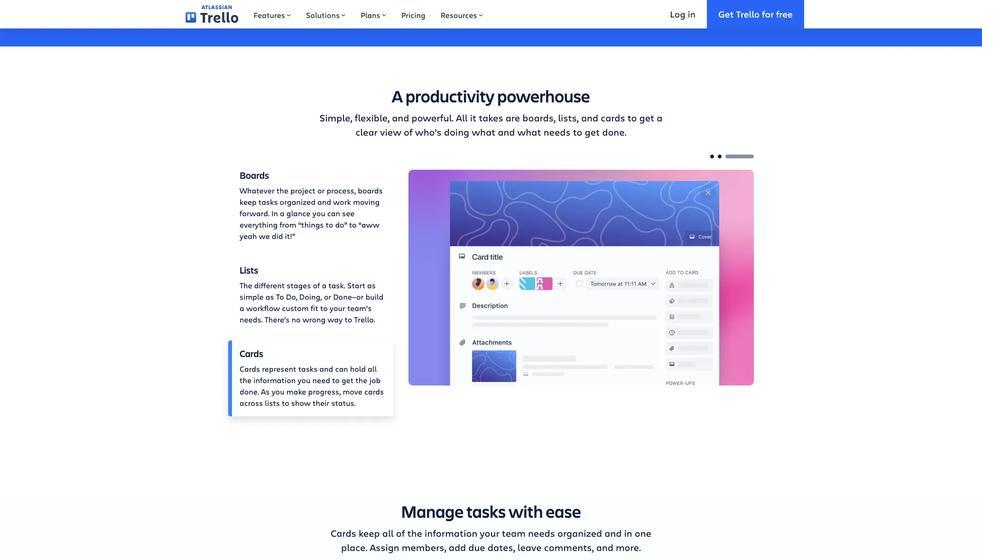 Task type: locate. For each thing, give the bounding box(es) containing it.
glance
[[287, 209, 311, 219]]

0 vertical spatial as
[[367, 281, 376, 291]]

1 vertical spatial information
[[425, 528, 478, 540]]

1 horizontal spatial you
[[298, 376, 311, 386]]

1 vertical spatial in
[[625, 528, 633, 540]]

1 vertical spatial of
[[313, 281, 320, 291]]

done. inside cards cards represent tasks and can hold all the information you need to get the job done. as you make progress, move cards across lists to show their status.
[[240, 387, 259, 397]]

1 vertical spatial cards
[[365, 387, 384, 397]]

work
[[333, 197, 351, 207]]

and right the lists,
[[581, 112, 599, 125]]

1 horizontal spatial organized
[[558, 528, 603, 540]]

boards
[[358, 186, 383, 196]]

represent
[[262, 364, 297, 374]]

0 horizontal spatial organized
[[280, 197, 316, 207]]

1 vertical spatial as
[[266, 292, 274, 302]]

0 horizontal spatial tasks
[[259, 197, 278, 207]]

and inside boards whatever the project or process, boards keep tasks organized and work moving forward. in a glance you can see everything from "things to do" to "aww yeah we did it!"
[[318, 197, 331, 207]]

team
[[502, 528, 526, 540]]

"aww
[[359, 220, 380, 230]]

in up more.
[[625, 528, 633, 540]]

cards up 'place.'
[[331, 528, 356, 540]]

tasks inside the 'manage tasks with ease cards keep all of the information your team needs organized and in one place. assign members, add due dates, leave comments, and more.'
[[467, 501, 506, 523]]

2 vertical spatial cards
[[331, 528, 356, 540]]

1 vertical spatial you
[[298, 376, 311, 386]]

needs inside the a productivity powerhouse simple, flexible, and powerful. all it takes are boards, lists, and cards to get a clear view of who's doing what and what needs to get done.
[[544, 126, 571, 139]]

0 horizontal spatial keep
[[240, 197, 257, 207]]

0 horizontal spatial your
[[330, 304, 346, 314]]

comments,
[[544, 542, 594, 555]]

in right log
[[688, 8, 696, 20]]

0 vertical spatial needs
[[544, 126, 571, 139]]

the
[[277, 186, 289, 196], [240, 376, 252, 386], [356, 376, 368, 386], [408, 528, 422, 540]]

and inside cards cards represent tasks and can hold all the information you need to get the job done. as you make progress, move cards across lists to show their status.
[[320, 364, 333, 374]]

the up members,
[[408, 528, 422, 540]]

0 horizontal spatial what
[[472, 126, 496, 139]]

0 vertical spatial keep
[[240, 197, 257, 207]]

2 horizontal spatial tasks
[[467, 501, 506, 523]]

trello
[[737, 8, 760, 20]]

1 horizontal spatial what
[[518, 126, 541, 139]]

all up assign
[[383, 528, 394, 540]]

0 vertical spatial all
[[368, 364, 377, 374]]

cards
[[601, 112, 626, 125], [365, 387, 384, 397]]

moving
[[353, 197, 380, 207]]

tasks up in
[[259, 197, 278, 207]]

get
[[640, 112, 655, 125], [585, 126, 600, 139], [342, 376, 354, 386]]

can
[[327, 209, 340, 219], [335, 364, 348, 374]]

of up doing,
[[313, 281, 320, 291]]

organized up comments, on the bottom right of page
[[558, 528, 603, 540]]

1 vertical spatial cards
[[240, 364, 260, 374]]

everything
[[240, 220, 278, 230]]

0 horizontal spatial in
[[625, 528, 633, 540]]

log in
[[670, 8, 696, 20]]

features
[[254, 10, 285, 20]]

your up 'way'
[[330, 304, 346, 314]]

1 vertical spatial organized
[[558, 528, 603, 540]]

information
[[254, 376, 296, 386], [425, 528, 478, 540]]

as up build
[[367, 281, 376, 291]]

of up assign
[[396, 528, 405, 540]]

2 what from the left
[[518, 126, 541, 139]]

0 vertical spatial tasks
[[259, 197, 278, 207]]

to
[[628, 112, 637, 125], [573, 126, 583, 139], [326, 220, 333, 230], [349, 220, 357, 230], [320, 304, 328, 314], [345, 315, 352, 325], [332, 376, 340, 386], [282, 399, 289, 408]]

2 vertical spatial of
[[396, 528, 405, 540]]

and
[[392, 112, 409, 125], [581, 112, 599, 125], [498, 126, 515, 139], [318, 197, 331, 207], [320, 364, 333, 374], [605, 528, 622, 540], [597, 542, 614, 555]]

cards
[[240, 348, 263, 361], [240, 364, 260, 374], [331, 528, 356, 540]]

atlassian trello image
[[186, 5, 239, 23]]

1 vertical spatial needs
[[528, 528, 555, 540]]

a
[[657, 112, 663, 125], [280, 209, 285, 219], [322, 281, 327, 291], [240, 304, 244, 314]]

1 horizontal spatial cards
[[601, 112, 626, 125]]

1 horizontal spatial get
[[585, 126, 600, 139]]

2 horizontal spatial you
[[313, 209, 326, 219]]

cards left represent
[[240, 364, 260, 374]]

0 vertical spatial get
[[640, 112, 655, 125]]

2 horizontal spatial get
[[640, 112, 655, 125]]

and left work
[[318, 197, 331, 207]]

and up more.
[[605, 528, 622, 540]]

0 vertical spatial your
[[330, 304, 346, 314]]

information down represent
[[254, 376, 296, 386]]

custom
[[282, 304, 309, 314]]

leave
[[518, 542, 542, 555]]

assign
[[370, 542, 400, 555]]

information inside the 'manage tasks with ease cards keep all of the information your team needs organized and in one place. assign members, add due dates, leave comments, and more.'
[[425, 528, 478, 540]]

keep up forward.
[[240, 197, 257, 207]]

tasks up need
[[298, 364, 318, 374]]

tasks inside boards whatever the project or process, boards keep tasks organized and work moving forward. in a glance you can see everything from "things to do" to "aww yeah we did it!"
[[259, 197, 278, 207]]

tasks up 'team' on the right of page
[[467, 501, 506, 523]]

organized up glance
[[280, 197, 316, 207]]

as left "to"
[[266, 292, 274, 302]]

yeah
[[240, 231, 257, 241]]

1 horizontal spatial as
[[367, 281, 376, 291]]

and up view
[[392, 112, 409, 125]]

all
[[368, 364, 377, 374], [383, 528, 394, 540]]

1 horizontal spatial done.
[[603, 126, 627, 139]]

0 horizontal spatial cards
[[365, 387, 384, 397]]

boards
[[240, 169, 269, 182]]

0 vertical spatial of
[[404, 126, 413, 139]]

1 horizontal spatial tasks
[[298, 364, 318, 374]]

0 vertical spatial done.
[[603, 126, 627, 139]]

whatever
[[240, 186, 275, 196]]

takes
[[479, 112, 504, 125]]

stages
[[287, 281, 311, 291]]

of inside the a productivity powerhouse simple, flexible, and powerful. all it takes are boards, lists, and cards to get a clear view of who's doing what and what needs to get done.
[[404, 126, 413, 139]]

pricing link
[[394, 0, 433, 28]]

or down task.
[[324, 292, 331, 302]]

you up make
[[298, 376, 311, 386]]

0 vertical spatial cards
[[601, 112, 626, 125]]

information up add
[[425, 528, 478, 540]]

organized inside the 'manage tasks with ease cards keep all of the information your team needs organized and in one place. assign members, add due dates, leave comments, and more.'
[[558, 528, 603, 540]]

get
[[719, 8, 734, 20]]

done. inside the a productivity powerhouse simple, flexible, and powerful. all it takes are boards, lists, and cards to get a clear view of who's doing what and what needs to get done.
[[603, 126, 627, 139]]

powerful.
[[412, 112, 454, 125]]

needs down the lists,
[[544, 126, 571, 139]]

done—or
[[333, 292, 364, 302]]

can left "hold"
[[335, 364, 348, 374]]

organized inside boards whatever the project or process, boards keep tasks organized and work moving forward. in a glance you can see everything from "things to do" to "aww yeah we did it!"
[[280, 197, 316, 207]]

all up job
[[368, 364, 377, 374]]

the up across
[[240, 376, 252, 386]]

0 horizontal spatial information
[[254, 376, 296, 386]]

lists the different stages of a task. start as simple as to do, doing, or done—or build a workflow custom fit to your team's needs. there's no wrong way to trello.
[[240, 264, 384, 325]]

0 vertical spatial information
[[254, 376, 296, 386]]

dates,
[[488, 542, 515, 555]]

1 vertical spatial tasks
[[298, 364, 318, 374]]

or inside lists the different stages of a task. start as simple as to do, doing, or done—or build a workflow custom fit to your team's needs. there's no wrong way to trello.
[[324, 292, 331, 302]]

0 horizontal spatial done.
[[240, 387, 259, 397]]

you right as
[[272, 387, 285, 397]]

cards inside the a productivity powerhouse simple, flexible, and powerful. all it takes are boards, lists, and cards to get a clear view of who's doing what and what needs to get done.
[[601, 112, 626, 125]]

ease
[[546, 501, 581, 523]]

1 vertical spatial your
[[480, 528, 500, 540]]

your
[[330, 304, 346, 314], [480, 528, 500, 540]]

or
[[318, 186, 325, 196], [324, 292, 331, 302]]

you up "things
[[313, 209, 326, 219]]

start
[[348, 281, 366, 291]]

log
[[670, 8, 686, 20]]

2 vertical spatial you
[[272, 387, 285, 397]]

cards inside cards cards represent tasks and can hold all the information you need to get the job done. as you make progress, move cards across lists to show their status.
[[365, 387, 384, 397]]

of inside lists the different stages of a task. start as simple as to do, doing, or done—or build a workflow custom fit to your team's needs. there's no wrong way to trello.
[[313, 281, 320, 291]]

your up dates,
[[480, 528, 500, 540]]

1 vertical spatial can
[[335, 364, 348, 374]]

0 horizontal spatial as
[[266, 292, 274, 302]]

the left project
[[277, 186, 289, 196]]

information for cards
[[254, 376, 296, 386]]

way
[[328, 315, 343, 325]]

your inside lists the different stages of a task. start as simple as to do, doing, or done—or build a workflow custom fit to your team's needs. there's no wrong way to trello.
[[330, 304, 346, 314]]

can inside cards cards represent tasks and can hold all the information you need to get the job done. as you make progress, move cards across lists to show their status.
[[335, 364, 348, 374]]

what
[[472, 126, 496, 139], [518, 126, 541, 139]]

1 vertical spatial done.
[[240, 387, 259, 397]]

you
[[313, 209, 326, 219], [298, 376, 311, 386], [272, 387, 285, 397]]

2 vertical spatial get
[[342, 376, 354, 386]]

0 horizontal spatial all
[[368, 364, 377, 374]]

needs up "leave"
[[528, 528, 555, 540]]

all inside the 'manage tasks with ease cards keep all of the information your team needs organized and in one place. assign members, add due dates, leave comments, and more.'
[[383, 528, 394, 540]]

2 vertical spatial tasks
[[467, 501, 506, 523]]

information inside cards cards represent tasks and can hold all the information you need to get the job done. as you make progress, move cards across lists to show their status.
[[254, 376, 296, 386]]

cards up represent
[[240, 348, 263, 361]]

what down the takes
[[472, 126, 496, 139]]

1 vertical spatial all
[[383, 528, 394, 540]]

their
[[313, 399, 330, 408]]

1 horizontal spatial in
[[688, 8, 696, 20]]

0 vertical spatial can
[[327, 209, 340, 219]]

and up need
[[320, 364, 333, 374]]

cards down job
[[365, 387, 384, 397]]

needs
[[544, 126, 571, 139], [528, 528, 555, 540]]

0 vertical spatial you
[[313, 209, 326, 219]]

cards right the lists,
[[601, 112, 626, 125]]

0 vertical spatial organized
[[280, 197, 316, 207]]

solutions button
[[299, 0, 353, 28]]

or right project
[[318, 186, 325, 196]]

keep inside boards whatever the project or process, boards keep tasks organized and work moving forward. in a glance you can see everything from "things to do" to "aww yeah we did it!"
[[240, 197, 257, 207]]

cards inside the 'manage tasks with ease cards keep all of the information your team needs organized and in one place. assign members, add due dates, leave comments, and more.'
[[331, 528, 356, 540]]

1 horizontal spatial keep
[[359, 528, 380, 540]]

what down boards,
[[518, 126, 541, 139]]

build
[[366, 292, 384, 302]]

0 horizontal spatial get
[[342, 376, 354, 386]]

it!"
[[285, 231, 295, 241]]

1 vertical spatial keep
[[359, 528, 380, 540]]

0 vertical spatial in
[[688, 8, 696, 20]]

boards,
[[523, 112, 556, 125]]

who's
[[415, 126, 442, 139]]

of right view
[[404, 126, 413, 139]]

1 horizontal spatial information
[[425, 528, 478, 540]]

1 horizontal spatial your
[[480, 528, 500, 540]]

1 vertical spatial or
[[324, 292, 331, 302]]

1 horizontal spatial all
[[383, 528, 394, 540]]

in
[[688, 8, 696, 20], [625, 528, 633, 540]]

can up do"
[[327, 209, 340, 219]]

plans button
[[353, 0, 394, 28]]

organized
[[280, 197, 316, 207], [558, 528, 603, 540]]

0 vertical spatial or
[[318, 186, 325, 196]]

keep up 'place.'
[[359, 528, 380, 540]]



Task type: describe. For each thing, give the bounding box(es) containing it.
add
[[449, 542, 466, 555]]

0 vertical spatial cards
[[240, 348, 263, 361]]

the
[[240, 281, 252, 291]]

information for tasks
[[425, 528, 478, 540]]

process,
[[327, 186, 356, 196]]

it
[[470, 112, 477, 125]]

"things
[[298, 220, 324, 230]]

to
[[276, 292, 284, 302]]

wrong
[[303, 315, 326, 325]]

and left more.
[[597, 542, 614, 555]]

move
[[343, 387, 363, 397]]

tasks inside cards cards represent tasks and can hold all the information you need to get the job done. as you make progress, move cards across lists to show their status.
[[298, 364, 318, 374]]

in
[[272, 209, 278, 219]]

trello.
[[354, 315, 375, 325]]

get inside cards cards represent tasks and can hold all the information you need to get the job done. as you make progress, move cards across lists to show their status.
[[342, 376, 354, 386]]

of inside the 'manage tasks with ease cards keep all of the information your team needs organized and in one place. assign members, add due dates, leave comments, and more.'
[[396, 528, 405, 540]]

we
[[259, 231, 270, 241]]

lists
[[240, 264, 258, 277]]

make
[[287, 387, 306, 397]]

get trello for free
[[719, 8, 793, 20]]

one
[[635, 528, 652, 540]]

1 what from the left
[[472, 126, 496, 139]]

productivity
[[406, 85, 495, 108]]

get trello for free link
[[707, 0, 805, 28]]

are
[[506, 112, 520, 125]]

did
[[272, 231, 283, 241]]

do"
[[335, 220, 347, 230]]

resources
[[441, 10, 477, 20]]

the inside boards whatever the project or process, boards keep tasks organized and work moving forward. in a glance you can see everything from "things to do" to "aww yeah we did it!"
[[277, 186, 289, 196]]

do,
[[286, 292, 298, 302]]

doing
[[444, 126, 470, 139]]

a productivity powerhouse simple, flexible, and powerful. all it takes are boards, lists, and cards to get a clear view of who's doing what and what needs to get done.
[[320, 85, 663, 139]]

log in link
[[659, 0, 707, 28]]

in inside the 'manage tasks with ease cards keep all of the information your team needs organized and in one place. assign members, add due dates, leave comments, and more.'
[[625, 528, 633, 540]]

doing,
[[299, 292, 322, 302]]

your inside the 'manage tasks with ease cards keep all of the information your team needs organized and in one place. assign members, add due dates, leave comments, and more.'
[[480, 528, 500, 540]]

across
[[240, 399, 263, 408]]

view
[[380, 126, 402, 139]]

simple
[[240, 292, 264, 302]]

boards whatever the project or process, boards keep tasks organized and work moving forward. in a glance you can see everything from "things to do" to "aww yeah we did it!"
[[240, 169, 383, 241]]

keep inside the 'manage tasks with ease cards keep all of the information your team needs organized and in one place. assign members, add due dates, leave comments, and more.'
[[359, 528, 380, 540]]

status.
[[331, 399, 356, 408]]

needs.
[[240, 315, 263, 325]]

for
[[762, 8, 774, 20]]

powerhouse
[[498, 85, 590, 108]]

as
[[261, 387, 270, 397]]

a
[[392, 85, 403, 108]]

pricing
[[401, 10, 426, 20]]

you inside boards whatever the project or process, boards keep tasks organized and work moving forward. in a glance you can see everything from "things to do" to "aww yeah we did it!"
[[313, 209, 326, 219]]

free
[[777, 8, 793, 20]]

manage
[[401, 501, 464, 523]]

progress,
[[308, 387, 341, 397]]

the inside the 'manage tasks with ease cards keep all of the information your team needs organized and in one place. assign members, add due dates, leave comments, and more.'
[[408, 528, 422, 540]]

clear
[[356, 126, 378, 139]]

from
[[280, 220, 297, 230]]

needs inside the 'manage tasks with ease cards keep all of the information your team needs organized and in one place. assign members, add due dates, leave comments, and more.'
[[528, 528, 555, 540]]

or inside boards whatever the project or process, boards keep tasks organized and work moving forward. in a glance you can see everything from "things to do" to "aww yeah we did it!"
[[318, 186, 325, 196]]

lists
[[265, 399, 280, 408]]

cards cards represent tasks and can hold all the information you need to get the job done. as you make progress, move cards across lists to show their status.
[[240, 348, 384, 408]]

features button
[[246, 0, 299, 28]]

lists,
[[558, 112, 579, 125]]

a inside boards whatever the project or process, boards keep tasks organized and work moving forward. in a glance you can see everything from "things to do" to "aww yeah we did it!"
[[280, 209, 285, 219]]

forward.
[[240, 209, 270, 219]]

simple,
[[320, 112, 353, 125]]

manage tasks with ease cards keep all of the information your team needs organized and in one place. assign members, add due dates, leave comments, and more.
[[331, 501, 652, 555]]

resources button
[[433, 0, 491, 28]]

solutions
[[306, 10, 340, 20]]

all inside cards cards represent tasks and can hold all the information you need to get the job done. as you make progress, move cards across lists to show their status.
[[368, 364, 377, 374]]

different
[[254, 281, 285, 291]]

and down are
[[498, 126, 515, 139]]

show
[[291, 399, 311, 408]]

can inside boards whatever the project or process, boards keep tasks organized and work moving forward. in a glance you can see everything from "things to do" to "aww yeah we did it!"
[[327, 209, 340, 219]]

all
[[456, 112, 468, 125]]

due
[[469, 542, 486, 555]]

the down "hold"
[[356, 376, 368, 386]]

fit
[[311, 304, 318, 314]]

0 horizontal spatial you
[[272, 387, 285, 397]]

1 vertical spatial get
[[585, 126, 600, 139]]

need
[[313, 376, 330, 386]]

no
[[292, 315, 301, 325]]

more.
[[616, 542, 641, 555]]

with
[[509, 501, 543, 523]]

place.
[[341, 542, 368, 555]]

job
[[370, 376, 381, 386]]

a inside the a productivity powerhouse simple, flexible, and powerful. all it takes are boards, lists, and cards to get a clear view of who's doing what and what needs to get done.
[[657, 112, 663, 125]]

task.
[[329, 281, 346, 291]]

team's
[[347, 304, 372, 314]]

plans
[[361, 10, 381, 20]]

workflow
[[246, 304, 280, 314]]

hold
[[350, 364, 366, 374]]



Task type: vqa. For each thing, say whether or not it's contained in the screenshot.
the show
yes



